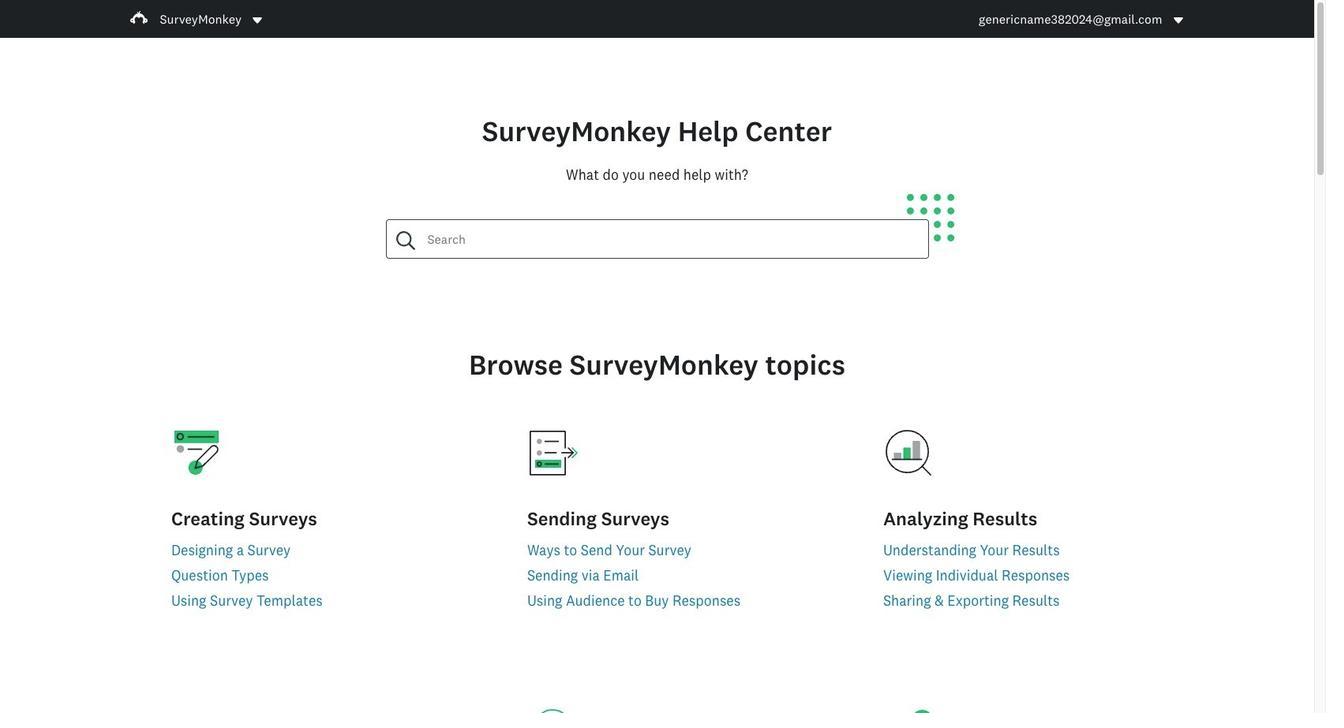 Task type: describe. For each thing, give the bounding box(es) containing it.
Search text field
[[415, 220, 928, 258]]



Task type: locate. For each thing, give the bounding box(es) containing it.
open image
[[251, 14, 264, 26], [1172, 14, 1184, 26], [253, 17, 262, 23], [1173, 17, 1183, 23]]

search image
[[396, 231, 415, 250]]

search image
[[396, 231, 415, 250]]



Task type: vqa. For each thing, say whether or not it's contained in the screenshot.
the left Open icon
no



